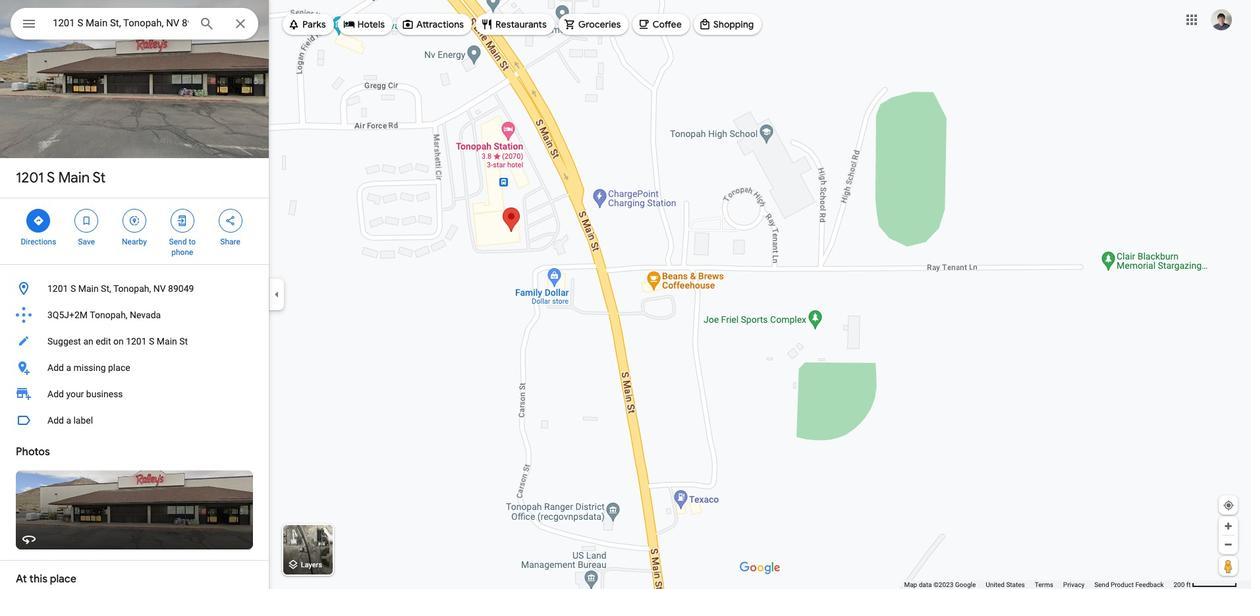Task type: vqa. For each thing, say whether or not it's contained in the screenshot.
"Main"
yes



Task type: locate. For each thing, give the bounding box(es) containing it.
s
[[47, 169, 55, 187], [70, 283, 76, 294], [149, 336, 154, 347]]

hotels
[[357, 18, 385, 30]]

1 horizontal spatial 1201
[[47, 283, 68, 294]]

1 vertical spatial s
[[70, 283, 76, 294]]

s down nevada
[[149, 336, 154, 347]]

google maps element
[[0, 0, 1251, 589]]

map data ©2023 google
[[904, 581, 976, 588]]

a left missing
[[66, 362, 71, 373]]

2 vertical spatial s
[[149, 336, 154, 347]]

1 horizontal spatial s
[[70, 283, 76, 294]]

show your location image
[[1223, 499, 1235, 511]]

st inside button
[[179, 336, 188, 347]]

0 vertical spatial add
[[47, 362, 64, 373]]

google account: nolan park  
(nolan.park@adept.ai) image
[[1211, 9, 1232, 30]]

1 vertical spatial tonopah,
[[90, 310, 128, 320]]

parks button
[[283, 9, 334, 40]]

st up actions for 1201 s main st region
[[93, 169, 106, 187]]

nearby
[[122, 237, 147, 246]]

None field
[[53, 15, 188, 31]]

add for add a label
[[47, 415, 64, 426]]

a inside "button"
[[66, 362, 71, 373]]

1 add from the top
[[47, 362, 64, 373]]

suggest an edit on 1201 s main st button
[[0, 328, 269, 354]]

place right this
[[50, 573, 76, 586]]

1 vertical spatial main
[[78, 283, 99, 294]]

edit
[[96, 336, 111, 347]]

main inside the suggest an edit on 1201 s main st button
[[157, 336, 177, 347]]


[[33, 213, 44, 228]]

send up phone
[[169, 237, 187, 246]]

1201 inside '1201 s main st, tonopah, nv 89049' button
[[47, 283, 68, 294]]

a for missing
[[66, 362, 71, 373]]

place inside "button"
[[108, 362, 130, 373]]

map
[[904, 581, 917, 588]]

add
[[47, 362, 64, 373], [47, 389, 64, 399], [47, 415, 64, 426]]

place
[[108, 362, 130, 373], [50, 573, 76, 586]]

suggest
[[47, 336, 81, 347]]

1201 right the on
[[126, 336, 147, 347]]

a
[[66, 362, 71, 373], [66, 415, 71, 426]]

an
[[83, 336, 93, 347]]

footer
[[904, 580, 1174, 589]]

main inside '1201 s main st, tonopah, nv 89049' button
[[78, 283, 99, 294]]

send for send to phone
[[169, 237, 187, 246]]

1 horizontal spatial send
[[1094, 581, 1109, 588]]

privacy button
[[1063, 580, 1085, 589]]

0 vertical spatial s
[[47, 169, 55, 187]]

footer inside google maps element
[[904, 580, 1174, 589]]

2 vertical spatial add
[[47, 415, 64, 426]]

hotels button
[[338, 9, 393, 40]]

s up directions
[[47, 169, 55, 187]]

feedback
[[1135, 581, 1164, 588]]

1 vertical spatial place
[[50, 573, 76, 586]]

tonopah,
[[113, 283, 151, 294], [90, 310, 128, 320]]

send inside button
[[1094, 581, 1109, 588]]

1201 up 
[[16, 169, 44, 187]]

1 a from the top
[[66, 362, 71, 373]]

0 vertical spatial a
[[66, 362, 71, 373]]

1201 S Main St, Tonopah, NV 89049 field
[[11, 8, 258, 40]]

2 vertical spatial 1201
[[126, 336, 147, 347]]

zoom in image
[[1223, 521, 1233, 531]]

tonopah, inside button
[[90, 310, 128, 320]]

show street view coverage image
[[1219, 556, 1238, 576]]

zoom out image
[[1223, 540, 1233, 549]]


[[176, 213, 188, 228]]

 button
[[11, 8, 47, 42]]

1 vertical spatial send
[[1094, 581, 1109, 588]]

add left your
[[47, 389, 64, 399]]

1 vertical spatial 1201
[[47, 283, 68, 294]]

1 vertical spatial st
[[179, 336, 188, 347]]

a inside button
[[66, 415, 71, 426]]

label
[[73, 415, 93, 426]]

at this place
[[16, 573, 76, 586]]

0 vertical spatial st
[[93, 169, 106, 187]]

main for st
[[58, 169, 90, 187]]

0 vertical spatial place
[[108, 362, 130, 373]]

0 horizontal spatial s
[[47, 169, 55, 187]]

ft
[[1186, 581, 1191, 588]]

1201 s main st main content
[[0, 0, 269, 589]]

add your business
[[47, 389, 123, 399]]

data
[[919, 581, 932, 588]]

0 vertical spatial send
[[169, 237, 187, 246]]

1 vertical spatial a
[[66, 415, 71, 426]]

to
[[189, 237, 196, 246]]

add a label
[[47, 415, 93, 426]]

tonopah, right st,
[[113, 283, 151, 294]]

main
[[58, 169, 90, 187], [78, 283, 99, 294], [157, 336, 177, 347]]

a left label
[[66, 415, 71, 426]]

send
[[169, 237, 187, 246], [1094, 581, 1109, 588]]

s up 3q5j+2m
[[70, 283, 76, 294]]

0 horizontal spatial 1201
[[16, 169, 44, 187]]

add a missing place button
[[0, 354, 269, 381]]

0 vertical spatial main
[[58, 169, 90, 187]]

missing
[[73, 362, 106, 373]]

1 horizontal spatial place
[[108, 362, 130, 373]]


[[21, 14, 37, 33]]

your
[[66, 389, 84, 399]]

1201 up 3q5j+2m
[[47, 283, 68, 294]]

add inside button
[[47, 415, 64, 426]]

send inside send to phone
[[169, 237, 187, 246]]

st
[[93, 169, 106, 187], [179, 336, 188, 347]]

add inside "button"
[[47, 362, 64, 373]]

main up 
[[58, 169, 90, 187]]

2 horizontal spatial s
[[149, 336, 154, 347]]

suggest an edit on 1201 s main st
[[47, 336, 188, 347]]

coffee
[[653, 18, 682, 30]]

business
[[86, 389, 123, 399]]

groceries
[[578, 18, 621, 30]]

add left label
[[47, 415, 64, 426]]

coffee button
[[633, 9, 690, 40]]

shopping button
[[694, 9, 762, 40]]

 search field
[[11, 8, 258, 42]]

save
[[78, 237, 95, 246]]

1 horizontal spatial st
[[179, 336, 188, 347]]

photos
[[16, 445, 50, 459]]

0 vertical spatial 1201
[[16, 169, 44, 187]]

1 vertical spatial add
[[47, 389, 64, 399]]

2 vertical spatial main
[[157, 336, 177, 347]]

main left st,
[[78, 283, 99, 294]]

1201 s main st, tonopah, nv 89049 button
[[0, 275, 269, 302]]

place down the on
[[108, 362, 130, 373]]

united
[[986, 581, 1005, 588]]

2 a from the top
[[66, 415, 71, 426]]

1201
[[16, 169, 44, 187], [47, 283, 68, 294], [126, 336, 147, 347]]

0 vertical spatial tonopah,
[[113, 283, 151, 294]]

2 horizontal spatial 1201
[[126, 336, 147, 347]]

footer containing map data ©2023 google
[[904, 580, 1174, 589]]

actions for 1201 s main st region
[[0, 198, 269, 264]]

product
[[1111, 581, 1134, 588]]

parks
[[302, 18, 326, 30]]

3 add from the top
[[47, 415, 64, 426]]

send product feedback button
[[1094, 580, 1164, 589]]

0 horizontal spatial send
[[169, 237, 187, 246]]

tonopah, down st,
[[90, 310, 128, 320]]

3q5j+2m
[[47, 310, 88, 320]]

st down "89049"
[[179, 336, 188, 347]]

0 horizontal spatial st
[[93, 169, 106, 187]]

add down the suggest
[[47, 362, 64, 373]]

send left product
[[1094, 581, 1109, 588]]

main down nevada
[[157, 336, 177, 347]]

2 add from the top
[[47, 389, 64, 399]]



Task type: describe. For each thing, give the bounding box(es) containing it.
3q5j+2m tonopah, nevada
[[47, 310, 161, 320]]

add for add a missing place
[[47, 362, 64, 373]]

s for 1201 s main st
[[47, 169, 55, 187]]

a for label
[[66, 415, 71, 426]]

tonopah, inside button
[[113, 283, 151, 294]]

states
[[1006, 581, 1025, 588]]

main for st,
[[78, 283, 99, 294]]

200 ft
[[1174, 581, 1191, 588]]

attractions button
[[397, 9, 472, 40]]

send to phone
[[169, 237, 196, 257]]

shopping
[[713, 18, 754, 30]]

restaurants button
[[476, 9, 555, 40]]

united states
[[986, 581, 1025, 588]]

phone
[[171, 248, 193, 257]]

terms
[[1035, 581, 1053, 588]]

3q5j+2m tonopah, nevada button
[[0, 302, 269, 328]]


[[224, 213, 236, 228]]


[[81, 213, 92, 228]]

send product feedback
[[1094, 581, 1164, 588]]

add for add your business
[[47, 389, 64, 399]]

nevada
[[130, 310, 161, 320]]

add your business link
[[0, 381, 269, 407]]

add a missing place
[[47, 362, 130, 373]]

200
[[1174, 581, 1185, 588]]

1201 s main st
[[16, 169, 106, 187]]

privacy
[[1063, 581, 1085, 588]]

attractions
[[416, 18, 464, 30]]

st,
[[101, 283, 111, 294]]

s for 1201 s main st, tonopah, nv 89049
[[70, 283, 76, 294]]

1201 for 1201 s main st, tonopah, nv 89049
[[47, 283, 68, 294]]

united states button
[[986, 580, 1025, 589]]

restaurants
[[496, 18, 547, 30]]


[[128, 213, 140, 228]]

share
[[220, 237, 240, 246]]

©2023
[[934, 581, 954, 588]]

1201 inside the suggest an edit on 1201 s main st button
[[126, 336, 147, 347]]

nv
[[153, 283, 166, 294]]

collapse side panel image
[[269, 287, 284, 302]]

directions
[[21, 237, 56, 246]]

on
[[113, 336, 124, 347]]

1201 for 1201 s main st
[[16, 169, 44, 187]]

terms button
[[1035, 580, 1053, 589]]

add a label button
[[0, 407, 269, 434]]

groceries button
[[559, 9, 629, 40]]

none field inside 1201 s main st, tonopah, nv 89049 field
[[53, 15, 188, 31]]

200 ft button
[[1174, 581, 1237, 588]]

1201 s main st, tonopah, nv 89049
[[47, 283, 194, 294]]

layers
[[301, 561, 322, 569]]

at
[[16, 573, 27, 586]]

send for send product feedback
[[1094, 581, 1109, 588]]

this
[[29, 573, 47, 586]]

0 horizontal spatial place
[[50, 573, 76, 586]]

google
[[955, 581, 976, 588]]

89049
[[168, 283, 194, 294]]



